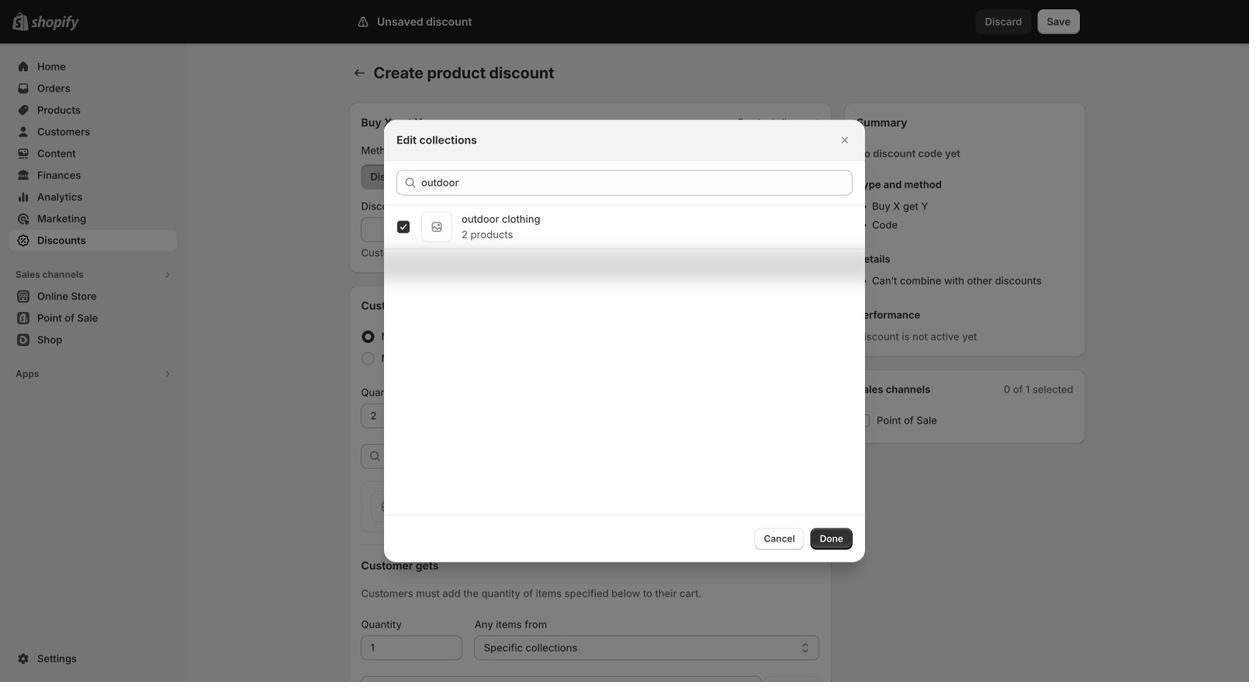 Task type: describe. For each thing, give the bounding box(es) containing it.
shopify image
[[31, 15, 79, 31]]



Task type: locate. For each thing, give the bounding box(es) containing it.
Search collections text field
[[421, 170, 853, 195]]

dialog
[[0, 120, 1249, 562]]



Task type: vqa. For each thing, say whether or not it's contained in the screenshot.
Search Countries text field
no



